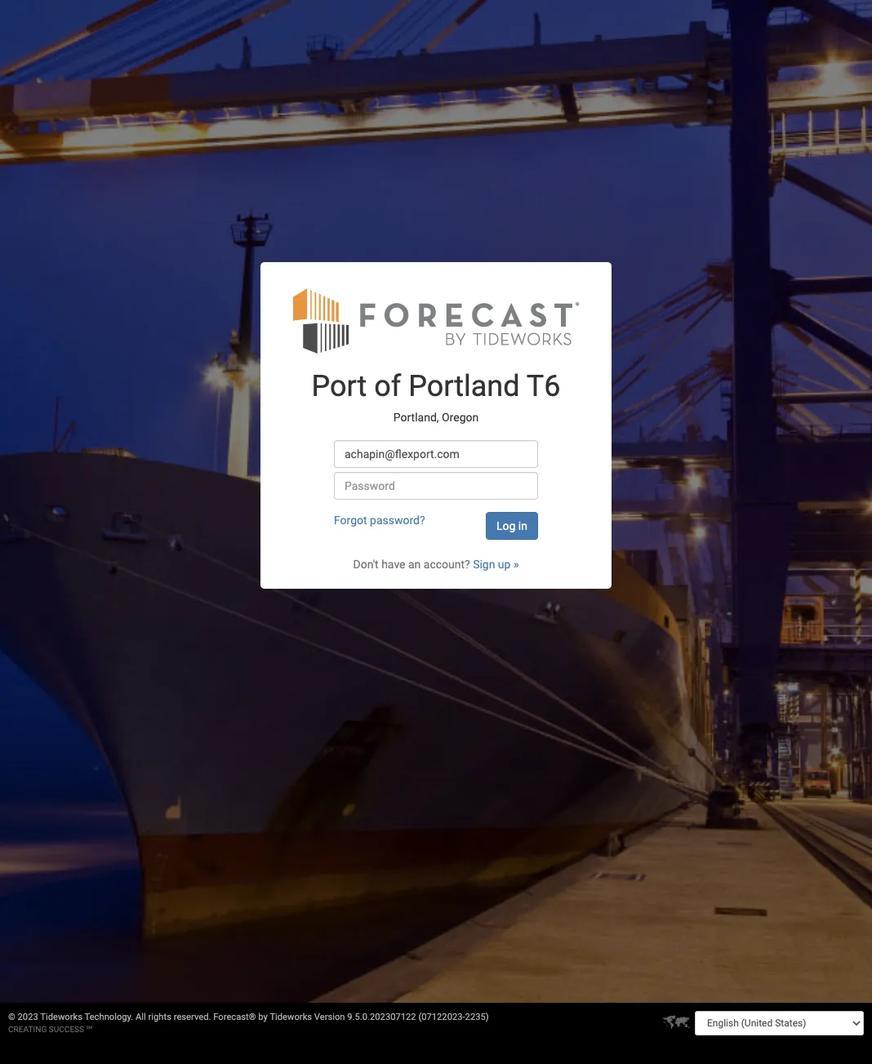 Task type: locate. For each thing, give the bounding box(es) containing it.
log in button
[[486, 512, 538, 540]]

tideworks
[[40, 1012, 83, 1023], [270, 1012, 312, 1023]]

all
[[136, 1012, 146, 1023]]

rights
[[148, 1012, 172, 1023]]

sign
[[473, 558, 495, 571]]

reserved.
[[174, 1012, 211, 1023]]

don't have an account? sign up »
[[353, 558, 519, 571]]

forgot password? link
[[334, 514, 425, 527]]

sign up » link
[[473, 558, 519, 571]]

9.5.0.202307122
[[347, 1012, 416, 1023]]

Email or username text field
[[334, 440, 538, 468]]

2235)
[[465, 1012, 489, 1023]]

tideworks right "by"
[[270, 1012, 312, 1023]]

an
[[408, 558, 421, 571]]

account?
[[424, 558, 470, 571]]

©
[[8, 1012, 15, 1023]]

don't
[[353, 558, 379, 571]]

1 horizontal spatial tideworks
[[270, 1012, 312, 1023]]

2023
[[18, 1012, 38, 1023]]

portland
[[409, 369, 520, 404]]

have
[[382, 558, 406, 571]]

tideworks up success
[[40, 1012, 83, 1023]]

in
[[519, 520, 528, 533]]

0 horizontal spatial tideworks
[[40, 1012, 83, 1023]]

(07122023-
[[419, 1012, 465, 1023]]

portland,
[[394, 411, 439, 424]]

creating
[[8, 1025, 47, 1034]]

1 tideworks from the left
[[40, 1012, 83, 1023]]

up
[[498, 558, 511, 571]]

»
[[514, 558, 519, 571]]

port of portland t6 portland, oregon
[[312, 369, 561, 424]]

port
[[312, 369, 367, 404]]

© 2023 tideworks technology. all rights reserved. forecast® by tideworks version 9.5.0.202307122 (07122023-2235) creating success ℠
[[8, 1012, 489, 1034]]



Task type: describe. For each thing, give the bounding box(es) containing it.
technology.
[[85, 1012, 133, 1023]]

t6
[[527, 369, 561, 404]]

forgot
[[334, 514, 367, 527]]

Password password field
[[334, 472, 538, 500]]

oregon
[[442, 411, 479, 424]]

of
[[374, 369, 401, 404]]

forgot password? log in
[[334, 514, 528, 533]]

by
[[258, 1012, 268, 1023]]

success
[[49, 1025, 84, 1034]]

password?
[[370, 514, 425, 527]]

℠
[[86, 1025, 92, 1034]]

forecast® by tideworks image
[[293, 287, 579, 355]]

2 tideworks from the left
[[270, 1012, 312, 1023]]

forecast®
[[213, 1012, 256, 1023]]

version
[[314, 1012, 345, 1023]]

log
[[497, 520, 516, 533]]



